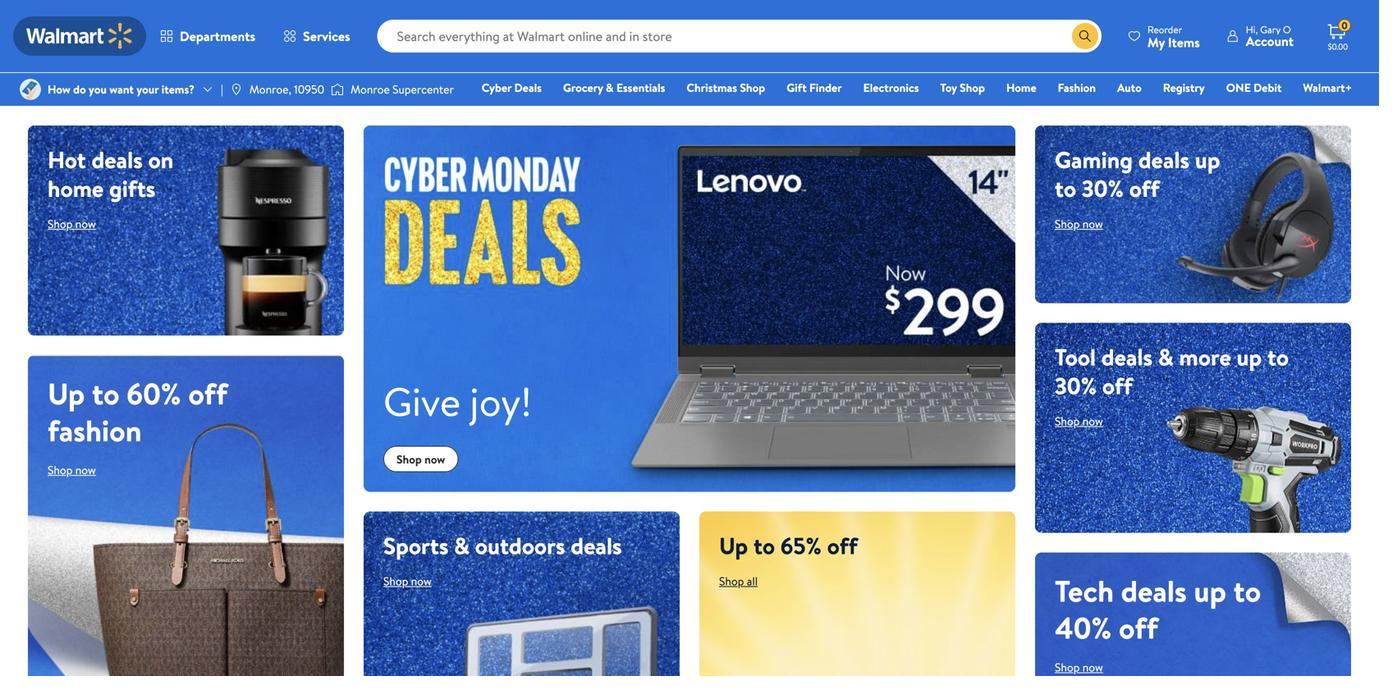 Task type: locate. For each thing, give the bounding box(es) containing it.
deals left on
[[92, 144, 143, 176]]

off
[[1130, 172, 1160, 205], [1103, 370, 1133, 402], [188, 373, 228, 414], [828, 530, 858, 562], [1120, 608, 1159, 649]]

 image
[[20, 79, 41, 100], [331, 81, 344, 98], [230, 83, 243, 96]]

&
[[606, 80, 614, 96], [1159, 341, 1174, 373], [454, 530, 470, 562]]

home link
[[1000, 79, 1045, 97]]

shop now link down tool
[[1056, 414, 1104, 430]]

hot
[[48, 144, 86, 176]]

30%
[[1083, 172, 1124, 205], [1056, 370, 1097, 402]]

 image for monroe supercenter
[[331, 81, 344, 98]]

 image for monroe, 10950
[[230, 83, 243, 96]]

shop now link
[[48, 216, 96, 232], [1056, 216, 1104, 232], [1056, 414, 1104, 430], [384, 447, 459, 473], [48, 462, 96, 478], [384, 574, 432, 590], [1056, 660, 1104, 676]]

deals for hot
[[92, 144, 143, 176]]

65%
[[781, 530, 822, 562]]

one
[[1227, 80, 1252, 96]]

on
[[148, 144, 173, 176]]

now
[[75, 216, 96, 232], [1083, 216, 1104, 232], [1083, 414, 1104, 430], [425, 452, 445, 468], [75, 462, 96, 478], [411, 574, 432, 590], [1083, 660, 1104, 676]]

to
[[1056, 172, 1077, 205], [1268, 341, 1290, 373], [92, 373, 120, 414], [754, 530, 776, 562], [1234, 571, 1262, 612]]

tool deals & more up to 30% off
[[1056, 341, 1290, 402]]

services
[[303, 27, 350, 45]]

registry
[[1164, 80, 1206, 96]]

give joy!
[[384, 375, 532, 429]]

shop down give
[[397, 452, 422, 468]]

shop right toy
[[960, 80, 986, 96]]

shop now link down fashion
[[48, 462, 96, 478]]

up inside tech deals up to 40% off
[[1195, 571, 1227, 612]]

shop now link down 40%
[[1056, 660, 1104, 676]]

& for sports & outdoors deals
[[454, 530, 470, 562]]

grocery & essentials
[[563, 80, 666, 96]]

up
[[48, 373, 85, 414], [720, 530, 749, 562]]

shop now link down give
[[384, 447, 459, 473]]

to inside tool deals & more up to 30% off
[[1268, 341, 1290, 373]]

walmart+ link
[[1296, 79, 1360, 97]]

up
[[1196, 144, 1221, 176], [1237, 341, 1263, 373], [1195, 571, 1227, 612]]

deals
[[92, 144, 143, 176], [1139, 144, 1190, 176], [1102, 341, 1153, 373], [571, 530, 622, 562], [1122, 571, 1188, 612]]

now down sports
[[411, 574, 432, 590]]

shop now inside 'link'
[[397, 452, 445, 468]]

my
[[1148, 33, 1166, 51]]

up to 65% off
[[720, 530, 858, 562]]

deals inside tech deals up to 40% off
[[1122, 571, 1188, 612]]

deals right tech
[[1122, 571, 1188, 612]]

deals right tool
[[1102, 341, 1153, 373]]

services button
[[269, 16, 364, 56]]

registry link
[[1156, 79, 1213, 97]]

deals inside hot deals on home gifts
[[92, 144, 143, 176]]

grocery & essentials link
[[556, 79, 673, 97]]

now down tool
[[1083, 414, 1104, 430]]

off inside up to 60% off fashion
[[188, 373, 228, 414]]

essentials
[[617, 80, 666, 96]]

1 horizontal spatial  image
[[230, 83, 243, 96]]

gaming deals up to 30% off
[[1056, 144, 1221, 205]]

up inside gaming deals up to 30% off
[[1196, 144, 1221, 176]]

now down fashion
[[75, 462, 96, 478]]

now down gaming
[[1083, 216, 1104, 232]]

shop for up to 60% off fashion
[[48, 462, 73, 478]]

& right sports
[[454, 530, 470, 562]]

electronics
[[864, 80, 920, 96]]

shop down sports
[[384, 574, 409, 590]]

0 horizontal spatial  image
[[20, 79, 41, 100]]

shop down tool
[[1056, 414, 1080, 430]]

shop now link down sports
[[384, 574, 432, 590]]

deals right gaming
[[1139, 144, 1190, 176]]

1 vertical spatial &
[[1159, 341, 1174, 373]]

$0.00
[[1329, 41, 1349, 52]]

up for gaming deals up to 30% off
[[1196, 144, 1221, 176]]

shop
[[740, 80, 766, 96], [960, 80, 986, 96], [48, 216, 73, 232], [1056, 216, 1080, 232], [1056, 414, 1080, 430], [397, 452, 422, 468], [48, 462, 73, 478], [384, 574, 409, 590], [720, 574, 745, 590], [1056, 660, 1080, 676]]

now down home
[[75, 216, 96, 232]]

home
[[1007, 80, 1037, 96]]

shop now down gaming
[[1056, 216, 1104, 232]]

0 vertical spatial 30%
[[1083, 172, 1124, 205]]

grocery
[[563, 80, 603, 96]]

 image left how at the top
[[20, 79, 41, 100]]

shop now for up to 60% off fashion
[[48, 462, 96, 478]]

gift
[[787, 80, 807, 96]]

0 vertical spatial up
[[48, 373, 85, 414]]

1 horizontal spatial up
[[720, 530, 749, 562]]

hi, gary o account
[[1247, 23, 1295, 50]]

christmas shop
[[687, 80, 766, 96]]

deals inside gaming deals up to 30% off
[[1139, 144, 1190, 176]]

christmas
[[687, 80, 738, 96]]

& right grocery
[[606, 80, 614, 96]]

shop down 40%
[[1056, 660, 1080, 676]]

gary
[[1261, 23, 1281, 37]]

to inside gaming deals up to 30% off
[[1056, 172, 1077, 205]]

tech
[[1056, 571, 1115, 612]]

reorder
[[1148, 23, 1183, 37]]

1 horizontal spatial &
[[606, 80, 614, 96]]

shop now link for up to 60% off fashion
[[48, 462, 96, 478]]

1 vertical spatial up
[[1237, 341, 1263, 373]]

to inside up to 60% off fashion
[[92, 373, 120, 414]]

0 vertical spatial &
[[606, 80, 614, 96]]

shop now down give
[[397, 452, 445, 468]]

1 vertical spatial 30%
[[1056, 370, 1097, 402]]

|
[[221, 81, 223, 97]]

shop inside 'link'
[[397, 452, 422, 468]]

shop down fashion
[[48, 462, 73, 478]]

shop now link down gaming
[[1056, 216, 1104, 232]]

tech deals up to 40% off
[[1056, 571, 1262, 649]]

40%
[[1056, 608, 1112, 649]]

shop now link for hot deals on home gifts
[[48, 216, 96, 232]]

 image right |
[[230, 83, 243, 96]]

shop now down sports
[[384, 574, 432, 590]]

monroe
[[351, 81, 390, 97]]

now for tech deals up to 40% off
[[1083, 660, 1104, 676]]

shop for hot deals on home gifts
[[48, 216, 73, 232]]

2 horizontal spatial  image
[[331, 81, 344, 98]]

do
[[73, 81, 86, 97]]

shop down gaming
[[1056, 216, 1080, 232]]

fashion link
[[1051, 79, 1104, 97]]

1 vertical spatial up
[[720, 530, 749, 562]]

shop down home
[[48, 216, 73, 232]]

off inside tool deals & more up to 30% off
[[1103, 370, 1133, 402]]

shop now link for tool deals & more up to 30% off
[[1056, 414, 1104, 430]]

now for hot deals on home gifts
[[75, 216, 96, 232]]

shop now down home
[[48, 216, 96, 232]]

departments
[[180, 27, 256, 45]]

outdoors
[[475, 530, 566, 562]]

home
[[48, 172, 104, 205]]

shop now link for tech deals up to 40% off
[[1056, 660, 1104, 676]]

departments button
[[146, 16, 269, 56]]

shop now
[[48, 216, 96, 232], [1056, 216, 1104, 232], [1056, 414, 1104, 430], [397, 452, 445, 468], [48, 462, 96, 478], [384, 574, 432, 590], [1056, 660, 1104, 676]]

30% inside gaming deals up to 30% off
[[1083, 172, 1124, 205]]

up inside up to 60% off fashion
[[48, 373, 85, 414]]

shop now for hot deals on home gifts
[[48, 216, 96, 232]]

your
[[137, 81, 159, 97]]

sports
[[384, 530, 449, 562]]

now down give
[[425, 452, 445, 468]]

shop now down tool
[[1056, 414, 1104, 430]]

up for tech deals up to 40% off
[[1195, 571, 1227, 612]]

0 vertical spatial up
[[1196, 144, 1221, 176]]

items?
[[162, 81, 195, 97]]

tool
[[1056, 341, 1097, 373]]

now down 40%
[[1083, 660, 1104, 676]]

gift finder
[[787, 80, 842, 96]]

2 vertical spatial up
[[1195, 571, 1227, 612]]

more
[[1180, 341, 1232, 373]]

 image right 10950
[[331, 81, 344, 98]]

shop now link down home
[[48, 216, 96, 232]]

shop now for give joy!
[[397, 452, 445, 468]]

shop left all
[[720, 574, 745, 590]]

2 vertical spatial &
[[454, 530, 470, 562]]

sports & outdoors deals
[[384, 530, 622, 562]]

2 horizontal spatial &
[[1159, 341, 1174, 373]]

0 horizontal spatial &
[[454, 530, 470, 562]]

& left more
[[1159, 341, 1174, 373]]

shop now for gaming deals up to 30% off
[[1056, 216, 1104, 232]]

shop now down 40%
[[1056, 660, 1104, 676]]

monroe,
[[250, 81, 292, 97]]

shop now down fashion
[[48, 462, 96, 478]]

all
[[747, 574, 758, 590]]

off inside tech deals up to 40% off
[[1120, 608, 1159, 649]]

0 horizontal spatial up
[[48, 373, 85, 414]]

deals inside tool deals & more up to 30% off
[[1102, 341, 1153, 373]]



Task type: vqa. For each thing, say whether or not it's contained in the screenshot.
12 within $2.97 $3.96/lb great value uncooked original breakfast pork sausage links 12 oz package
no



Task type: describe. For each thing, give the bounding box(es) containing it.
auto link
[[1111, 79, 1150, 97]]

now for gaming deals up to 30% off
[[1083, 216, 1104, 232]]

debit
[[1254, 80, 1282, 96]]

toy shop
[[941, 80, 986, 96]]

30% inside tool deals & more up to 30% off
[[1056, 370, 1097, 402]]

10950
[[294, 81, 325, 97]]

shop now for tech deals up to 40% off
[[1056, 660, 1104, 676]]

joy!
[[470, 375, 532, 429]]

shop for tool deals & more up to 30% off
[[1056, 414, 1080, 430]]

& for grocery & essentials
[[606, 80, 614, 96]]

shop all
[[720, 574, 758, 590]]

deals for tool
[[1102, 341, 1153, 373]]

shop right christmas
[[740, 80, 766, 96]]

 image for how do you want your items?
[[20, 79, 41, 100]]

shop for gaming deals up to 30% off
[[1056, 216, 1080, 232]]

give
[[384, 375, 461, 429]]

gifts
[[109, 172, 156, 205]]

shop now for sports & outdoors deals
[[384, 574, 432, 590]]

now for up to 60% off fashion
[[75, 462, 96, 478]]

walmart+
[[1304, 80, 1353, 96]]

up to 60% off fashion
[[48, 373, 228, 451]]

0
[[1342, 19, 1348, 33]]

items
[[1169, 33, 1201, 51]]

you
[[89, 81, 107, 97]]

to inside tech deals up to 40% off
[[1234, 571, 1262, 612]]

now for tool deals & more up to 30% off
[[1083, 414, 1104, 430]]

finder
[[810, 80, 842, 96]]

want
[[109, 81, 134, 97]]

one debit link
[[1220, 79, 1290, 97]]

cyber
[[482, 80, 512, 96]]

deals right outdoors
[[571, 530, 622, 562]]

auto
[[1118, 80, 1142, 96]]

toy
[[941, 80, 958, 96]]

shop for sports & outdoors deals
[[384, 574, 409, 590]]

now for sports & outdoors deals
[[411, 574, 432, 590]]

up inside tool deals & more up to 30% off
[[1237, 341, 1263, 373]]

Search search field
[[378, 20, 1102, 53]]

now for give joy!
[[425, 452, 445, 468]]

o
[[1284, 23, 1292, 37]]

christmas shop link
[[680, 79, 773, 97]]

deals
[[515, 80, 542, 96]]

hi,
[[1247, 23, 1259, 37]]

shop for tech deals up to 40% off
[[1056, 660, 1080, 676]]

one debit
[[1227, 80, 1282, 96]]

electronics link
[[856, 79, 927, 97]]

cyber deals
[[482, 80, 542, 96]]

cyber deals link
[[475, 79, 549, 97]]

shop for give joy!
[[397, 452, 422, 468]]

search icon image
[[1079, 30, 1092, 43]]

& inside tool deals & more up to 30% off
[[1159, 341, 1174, 373]]

shop now for tool deals & more up to 30% off
[[1056, 414, 1104, 430]]

how do you want your items?
[[48, 81, 195, 97]]

60%
[[127, 373, 181, 414]]

walmart image
[[26, 23, 133, 49]]

hot deals on home gifts
[[48, 144, 173, 205]]

shop now link for sports & outdoors deals
[[384, 574, 432, 590]]

how
[[48, 81, 70, 97]]

deals for gaming
[[1139, 144, 1190, 176]]

fashion
[[48, 410, 142, 451]]

deals for tech
[[1122, 571, 1188, 612]]

gift finder link
[[780, 79, 850, 97]]

shop now link for gaming deals up to 30% off
[[1056, 216, 1104, 232]]

up for up to 65% off
[[720, 530, 749, 562]]

off inside gaming deals up to 30% off
[[1130, 172, 1160, 205]]

fashion
[[1058, 80, 1097, 96]]

reorder my items
[[1148, 23, 1201, 51]]

up for up to 60% off fashion
[[48, 373, 85, 414]]

toy shop link
[[934, 79, 993, 97]]

shop now link for give joy!
[[384, 447, 459, 473]]

monroe, 10950
[[250, 81, 325, 97]]

shop for up to 65% off
[[720, 574, 745, 590]]

account
[[1247, 32, 1295, 50]]

shop all link
[[720, 574, 758, 590]]

monroe supercenter
[[351, 81, 454, 97]]

supercenter
[[393, 81, 454, 97]]

Walmart Site-Wide search field
[[378, 20, 1102, 53]]

gaming
[[1056, 144, 1134, 176]]



